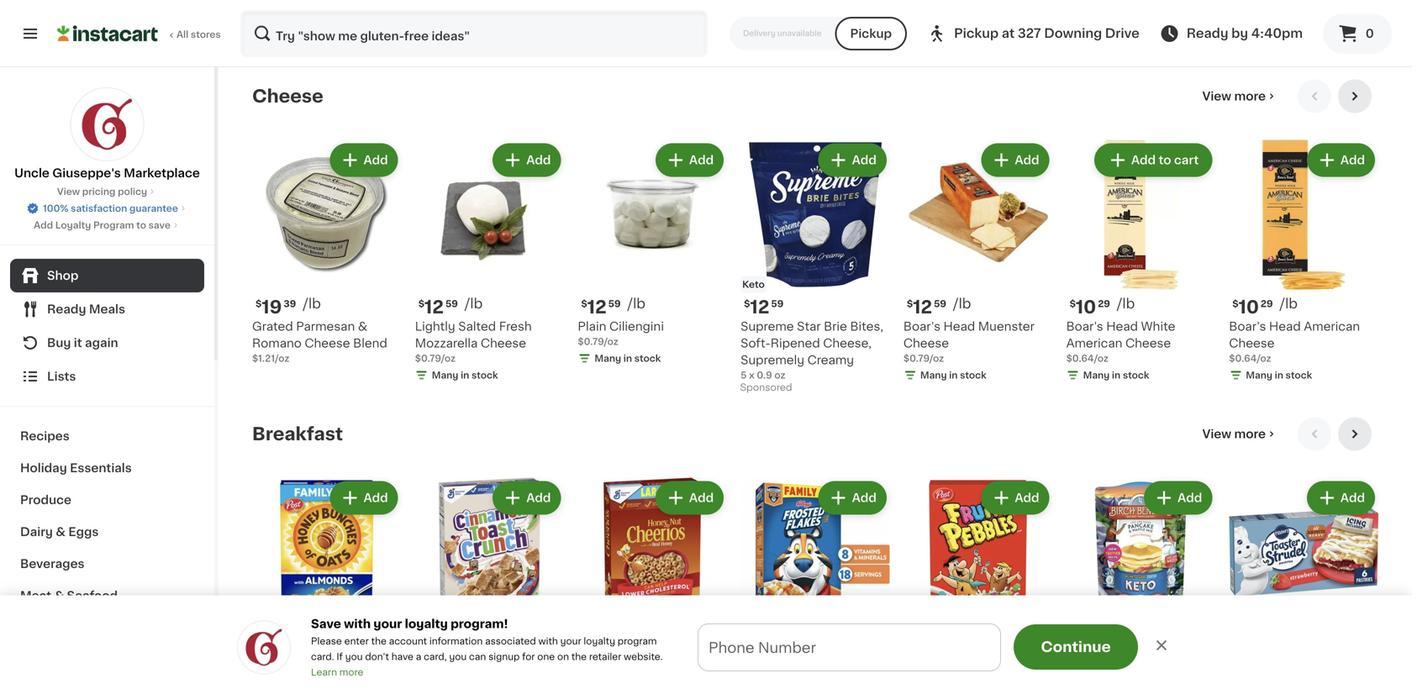 Task type: vqa. For each thing, say whether or not it's contained in the screenshot.


Task type: locate. For each thing, give the bounding box(es) containing it.
1 $ 12 59 /lb from the left
[[418, 297, 483, 316]]

get
[[563, 652, 591, 666]]

learn more link
[[311, 668, 363, 677]]

stock for $0.79/oz
[[634, 354, 661, 363]]

boar's inside boar's head white american cheese $0.64/oz
[[1066, 320, 1103, 332]]

1 2, from the left
[[461, 660, 469, 670]]

in for fresh
[[461, 371, 469, 380]]

0 vertical spatial keto
[[742, 280, 765, 289]]

0 horizontal spatial $12.59 per pound element
[[415, 296, 564, 318]]

post inside the post honey bunches of oats with almond
[[252, 658, 279, 670]]

account
[[389, 637, 427, 646]]

0 horizontal spatial holiday
[[20, 462, 67, 474]]

39 inside $ 7 39
[[437, 637, 449, 646]]

pickup inside button
[[850, 28, 892, 40]]

keto up $ 12 59
[[742, 280, 765, 289]]

1 $1 from the left
[[496, 660, 506, 670]]

/lb up salted
[[465, 297, 483, 310]]

essentials left •
[[704, 652, 781, 666]]

shop
[[47, 270, 79, 282]]

0 horizontal spatial $ 12 59 /lb
[[418, 297, 483, 316]]

/lb up boar's head american cheese $0.64/oz
[[1280, 297, 1298, 310]]

0 horizontal spatial 29
[[1098, 299, 1110, 308]]

59 up supreme
[[771, 299, 784, 308]]

the up don't
[[371, 637, 387, 646]]

4 12 from the left
[[913, 298, 932, 316]]

0 horizontal spatial loyalty
[[405, 618, 448, 630]]

1 $ 8 59 from the left
[[256, 636, 288, 654]]

many for boar's head white american cheese
[[1083, 371, 1110, 380]]

brie
[[824, 320, 847, 332]]

pickup inside popup button
[[954, 27, 999, 40]]

1 item carousel region from the top
[[252, 79, 1379, 404]]

view pricing policy
[[57, 187, 147, 196]]

4 /lb from the left
[[628, 297, 646, 310]]

uncle giuseppe's marketplace logo image inside the uncle giuseppe's marketplace link
[[70, 87, 144, 161]]

view more
[[1202, 90, 1266, 102], [1202, 428, 1266, 440]]

ready meals
[[47, 303, 125, 315]]

$19.39 per pound element
[[252, 296, 402, 318]]

2 2, from the left
[[624, 660, 632, 670]]

all stores link
[[57, 10, 222, 57]]

ready for ready by 4:40pm
[[1187, 27, 1229, 40]]

stock down boar's head white american cheese $0.64/oz
[[1123, 371, 1149, 380]]

1 view more button from the top
[[1196, 79, 1284, 113]]

many down boar's head white american cheese $0.64/oz
[[1083, 371, 1110, 380]]

ready inside popup button
[[47, 303, 86, 315]]

10 for boar's head white american cheese
[[1076, 298, 1096, 316]]

& down benders
[[1119, 675, 1129, 687]]

$ up "grated"
[[256, 299, 262, 308]]

39 for 7
[[437, 637, 449, 646]]

treatment tracker modal dialog
[[219, 629, 1412, 689]]

$10.29 per pound element up boar's head american cheese $0.64/oz
[[1229, 296, 1379, 318]]

many down plain ciliengini $0.79/oz
[[595, 354, 621, 363]]

1 horizontal spatial buy any 2, save $1
[[583, 660, 669, 670]]

2 horizontal spatial $0.79/oz
[[904, 354, 944, 363]]

$ 9 69
[[1070, 636, 1103, 654]]

1 you from the left
[[345, 652, 363, 662]]

keto for gluten-
[[1132, 617, 1155, 627]]

keto inside birch benders keto pancake & waffle mix
[[1152, 658, 1180, 670]]

2 item carousel region from the top
[[252, 417, 1379, 689]]

/lb up boar's head white american cheese $0.64/oz
[[1117, 297, 1135, 310]]

1 horizontal spatial ready
[[1187, 27, 1229, 40]]

0 horizontal spatial $0.64/oz
[[1066, 354, 1109, 363]]

1 horizontal spatial $1
[[659, 660, 669, 670]]

more for /lb
[[1234, 90, 1266, 102]]

your up on
[[560, 637, 581, 646]]

2 vertical spatial more
[[339, 668, 363, 677]]

12 for lightly salted fresh mozzarella cheese
[[425, 298, 444, 316]]

cheese inside grated parmesan & romano cheese blend $1.21/oz
[[305, 337, 350, 349]]

0 horizontal spatial $1
[[496, 660, 506, 670]]

12 for plain ciliengini
[[587, 298, 607, 316]]

with
[[344, 618, 371, 630], [538, 637, 558, 646], [284, 675, 308, 687]]

39 inside $ 19 39 /lb
[[284, 299, 296, 308]]

0 horizontal spatial 7
[[425, 636, 435, 654]]

/lb up "boar's head muenster cheese $0.79/oz"
[[953, 297, 971, 310]]

uncle
[[14, 167, 49, 179]]

1 vertical spatial essentials
[[704, 652, 781, 666]]

1 horizontal spatial american
[[1304, 320, 1360, 332]]

1 view more from the top
[[1202, 90, 1266, 102]]

2 vertical spatial keto
[[1152, 658, 1180, 670]]

save down program
[[635, 660, 657, 670]]

$12.59 per pound element up ciliengini
[[578, 296, 727, 318]]

0 horizontal spatial 39
[[284, 299, 296, 308]]

$0.79/oz inside lightly salted fresh mozzarella cheese $0.79/oz
[[415, 354, 456, 363]]

1 horizontal spatial $0.64/oz
[[1229, 354, 1271, 363]]

keto
[[742, 280, 765, 289], [1132, 617, 1155, 627], [1152, 658, 1180, 670]]

items
[[1161, 36, 1195, 48]]

$ 12 59 /lb for lightly
[[418, 297, 483, 316]]

product group containing 9
[[1066, 478, 1216, 689]]

supremely
[[741, 354, 804, 366]]

uncle giuseppe's marketplace logo image up uncle giuseppe's marketplace
[[70, 87, 144, 161]]

2 you from the left
[[449, 652, 467, 662]]

for
[[522, 652, 535, 662]]

boar's head american cheese $0.64/oz
[[1229, 320, 1360, 363]]

1 7 from the left
[[425, 636, 435, 654]]

2 buy any 2, save $1 from the left
[[583, 660, 669, 670]]

post for post honey bunches of oats with almond
[[252, 658, 279, 670]]

1 horizontal spatial $12.59 per pound element
[[578, 296, 727, 318]]

$12.59 per pound element for salted
[[415, 296, 564, 318]]

0 vertical spatial holiday
[[20, 462, 67, 474]]

2 vertical spatial to
[[882, 652, 896, 666]]

grated parmesan & romano cheese blend $1.21/oz
[[252, 320, 387, 363]]

$10.29 per pound element
[[1066, 296, 1216, 318], [1229, 296, 1379, 318]]

cheese
[[252, 87, 323, 105], [305, 337, 350, 349], [481, 337, 526, 349], [1126, 337, 1171, 349], [904, 337, 949, 349], [1229, 337, 1275, 349]]

any for $ 7 39
[[441, 660, 459, 670]]

plain
[[578, 320, 606, 332]]

1 horizontal spatial holiday
[[642, 652, 701, 666]]

off
[[617, 652, 639, 666]]

1 10 from the left
[[1076, 298, 1096, 316]]

3 $ 12 59 /lb from the left
[[907, 297, 971, 316]]

marketplace
[[124, 167, 200, 179]]

head for white
[[1106, 320, 1138, 332]]

0 horizontal spatial you
[[345, 652, 363, 662]]

2 horizontal spatial save
[[635, 660, 657, 670]]

8
[[262, 636, 274, 654], [750, 636, 762, 654]]

x
[[749, 371, 755, 380]]

save down information in the left bottom of the page
[[472, 660, 494, 670]]

2 horizontal spatial boar's
[[1229, 320, 1266, 332]]

$
[[256, 299, 262, 308], [418, 299, 425, 308], [744, 299, 750, 308], [1070, 299, 1076, 308], [581, 299, 587, 308], [907, 299, 913, 308], [1233, 299, 1239, 308], [256, 637, 262, 646], [418, 637, 425, 646], [744, 637, 750, 646], [1070, 637, 1076, 646], [581, 637, 587, 646]]

1 post from the left
[[252, 658, 279, 670]]

1 vertical spatial 39
[[437, 637, 449, 646]]

0 horizontal spatial $0.79/oz
[[415, 354, 456, 363]]

1 horizontal spatial the
[[571, 652, 587, 662]]

1 horizontal spatial your
[[560, 637, 581, 646]]

$1
[[496, 660, 506, 670], [659, 660, 669, 670]]

1 horizontal spatial $ 12 59 /lb
[[581, 297, 646, 316]]

pebbles down "qualify."
[[904, 675, 959, 687]]

2, down information in the left bottom of the page
[[461, 660, 469, 670]]

29 up boar's head american cheese $0.64/oz
[[1261, 299, 1273, 308]]

many in stock
[[595, 354, 661, 363], [432, 371, 498, 380], [1083, 371, 1149, 380], [920, 371, 987, 380], [1246, 371, 1312, 380]]

post up oats
[[252, 658, 279, 670]]

4:40pm
[[1251, 27, 1303, 40]]

many in stock down plain ciliengini $0.79/oz
[[595, 354, 661, 363]]

2 12 from the left
[[750, 298, 769, 316]]

1 buy any 2, save $1 from the left
[[420, 660, 506, 670]]

information
[[429, 637, 483, 646]]

american inside boar's head american cheese $0.64/oz
[[1304, 320, 1360, 332]]

1 horizontal spatial uncle giuseppe's marketplace logo image
[[237, 621, 291, 674]]

buy any 2, save $1 down information in the left bottom of the page
[[420, 660, 506, 670]]

buy any 2, save $1 for $ 7 99
[[583, 660, 669, 670]]

a
[[416, 652, 421, 662]]

in down lightly salted fresh mozzarella cheese $0.79/oz
[[461, 371, 469, 380]]

in for $0.79/oz
[[624, 354, 632, 363]]

many for lightly salted fresh mozzarella cheese
[[432, 371, 458, 380]]

2 view more button from the top
[[1196, 417, 1284, 451]]

1 horizontal spatial head
[[1106, 320, 1138, 332]]

2 $ 12 59 /lb from the left
[[581, 297, 646, 316]]

1 horizontal spatial buy
[[420, 660, 439, 670]]

1 /lb from the left
[[303, 297, 321, 310]]

$0.64/oz
[[1066, 354, 1109, 363], [1229, 354, 1271, 363]]

1 vertical spatial more
[[1234, 428, 1266, 440]]

save
[[148, 221, 171, 230], [472, 660, 494, 670], [635, 660, 657, 670]]

keto down close icon
[[1152, 658, 1180, 670]]

1 vertical spatial to
[[136, 221, 146, 230]]

1 29 from the left
[[1098, 299, 1110, 308]]

buy for $ 7 39
[[420, 660, 439, 670]]

american
[[1304, 320, 1360, 332], [1066, 337, 1123, 349]]

2 post from the left
[[904, 658, 930, 670]]

2 $12.59 per pound element from the left
[[578, 296, 727, 318]]

& inside grated parmesan & romano cheese blend $1.21/oz
[[358, 320, 367, 332]]

2 vertical spatial with
[[284, 675, 308, 687]]

0 horizontal spatial 2,
[[461, 660, 469, 670]]

any down information in the left bottom of the page
[[441, 660, 459, 670]]

& up blend
[[358, 320, 367, 332]]

lists link
[[10, 360, 204, 393]]

0 vertical spatial loyalty
[[405, 618, 448, 630]]

12 up lightly
[[425, 298, 444, 316]]

supreme
[[741, 320, 794, 332]]

$1 right off
[[659, 660, 669, 670]]

59
[[445, 299, 458, 308], [771, 299, 784, 308], [608, 299, 621, 308], [934, 299, 946, 308], [276, 637, 288, 646], [764, 637, 777, 646]]

holiday down program
[[642, 652, 701, 666]]

buy any 2, save $1 down program
[[583, 660, 669, 670]]

in down boar's head white american cheese $0.64/oz
[[1112, 371, 1121, 380]]

pickup for pickup
[[850, 28, 892, 40]]

0 vertical spatial 39
[[284, 299, 296, 308]]

card,
[[424, 652, 447, 662]]

pebbles down $5.49 element
[[933, 658, 988, 670]]

2 $10.29 per pound element from the left
[[1229, 296, 1379, 318]]

0 vertical spatial ready
[[1187, 27, 1229, 40]]

in for american
[[1275, 371, 1283, 380]]

$ up the a
[[418, 637, 425, 646]]

2 /lb from the left
[[465, 297, 483, 310]]

buy
[[47, 337, 71, 349], [420, 660, 439, 670], [583, 660, 602, 670]]

view more for 9
[[1202, 428, 1266, 440]]

boar's inside boar's head american cheese $0.64/oz
[[1229, 320, 1266, 332]]

7
[[425, 636, 435, 654], [587, 636, 598, 654]]

cart
[[1174, 154, 1199, 166]]

0 vertical spatial view more
[[1202, 90, 1266, 102]]

2,
[[461, 660, 469, 670], [624, 660, 632, 670]]

0 horizontal spatial head
[[944, 320, 975, 332]]

star
[[797, 320, 821, 332]]

guarantee
[[129, 204, 178, 213]]

1 vertical spatial american
[[1066, 337, 1123, 349]]

your up account
[[374, 618, 402, 630]]

product group
[[252, 140, 402, 365], [415, 140, 564, 385], [578, 140, 727, 368], [741, 140, 890, 397], [904, 140, 1053, 385], [1066, 140, 1216, 385], [1229, 140, 1379, 385], [252, 478, 402, 689], [415, 478, 564, 689], [578, 478, 727, 689], [741, 478, 890, 689], [904, 478, 1053, 689], [1066, 478, 1216, 689], [1229, 478, 1379, 689]]

produce
[[20, 494, 71, 506]]

many for plain ciliengini
[[595, 354, 621, 363]]

3 boar's from the left
[[1229, 320, 1266, 332]]

buy down $ 7 39
[[420, 660, 439, 670]]

2 vertical spatial view
[[1202, 428, 1232, 440]]

many in stock down boar's head american cheese $0.64/oz
[[1246, 371, 1312, 380]]

1 $12.59 per pound element from the left
[[415, 296, 564, 318]]

2 $1 from the left
[[659, 660, 669, 670]]

1 horizontal spatial $0.79/oz
[[578, 337, 618, 346]]

1 horizontal spatial post
[[904, 658, 930, 670]]

$1 for $ 7 99
[[659, 660, 669, 670]]

3 12 from the left
[[587, 298, 607, 316]]

meat
[[20, 590, 51, 602]]

1 horizontal spatial pickup
[[954, 27, 999, 40]]

1 horizontal spatial 8
[[750, 636, 762, 654]]

0 horizontal spatial buy any 2, save $1
[[420, 660, 506, 670]]

$ 10 29 /lb for cheese
[[1233, 297, 1298, 316]]

& inside birch benders keto pancake & waffle mix
[[1119, 675, 1129, 687]]

many in stock for $0.79/oz
[[595, 354, 661, 363]]

$ inside $ 7 39
[[418, 637, 425, 646]]

0 vertical spatial your
[[374, 618, 402, 630]]

5 /lb from the left
[[953, 297, 971, 310]]

to right $50.00
[[882, 652, 896, 666]]

to down guarantee
[[136, 221, 146, 230]]

$ left "69"
[[1070, 637, 1076, 646]]

save for $ 7 99
[[635, 660, 657, 670]]

cheese inside boar's head white american cheese $0.64/oz
[[1126, 337, 1171, 349]]

2 7 from the left
[[587, 636, 598, 654]]

in down plain ciliengini $0.79/oz
[[624, 354, 632, 363]]

& left eggs
[[56, 526, 66, 538]]

0 horizontal spatial ready
[[47, 303, 86, 315]]

post down $5.49 element
[[904, 658, 930, 670]]

$ 8 59
[[256, 636, 288, 654], [744, 636, 777, 654]]

1 any from the left
[[441, 660, 459, 670]]

program
[[93, 221, 134, 230]]

1 vertical spatial loyalty
[[584, 637, 615, 646]]

boar's for boar's head white american cheese
[[1066, 320, 1103, 332]]

many in stock for fresh
[[432, 371, 498, 380]]

bunches
[[324, 658, 376, 670]]

learn
[[311, 668, 337, 677]]

1 horizontal spatial save
[[472, 660, 494, 670]]

save down guarantee
[[148, 221, 171, 230]]

1 horizontal spatial $10.29 per pound element
[[1229, 296, 1379, 318]]

many in stock down "boar's head muenster cheese $0.79/oz"
[[920, 371, 987, 380]]

0 vertical spatial more
[[1234, 90, 1266, 102]]

1 horizontal spatial you
[[449, 652, 467, 662]]

$12.59 per pound element up muenster
[[904, 296, 1053, 318]]

to inside button
[[1159, 154, 1171, 166]]

2 horizontal spatial to
[[1159, 154, 1171, 166]]

2 $0.64/oz from the left
[[1229, 354, 1271, 363]]

instacart logo image
[[57, 24, 158, 44]]

save with your loyalty program! please enter the account information associated with your loyalty program card. if you don't have a card, you can signup for one on the retailer website. learn more
[[311, 618, 663, 677]]

1 horizontal spatial to
[[882, 652, 896, 666]]

post inside post pebbles fruity pebbles breakfas
[[904, 658, 930, 670]]

you down information in the left bottom of the page
[[449, 652, 467, 662]]

/lb for boar's head white american cheese
[[1117, 297, 1135, 310]]

buy down $ 7 99 at left
[[583, 660, 602, 670]]

2 view more from the top
[[1202, 428, 1266, 440]]

2 head from the left
[[944, 320, 975, 332]]

ready down shop
[[47, 303, 86, 315]]

please
[[311, 637, 342, 646]]

all
[[177, 30, 189, 39]]

product group containing 19
[[252, 140, 402, 365]]

ripened
[[771, 337, 820, 349]]

$ 8 59 up honey
[[256, 636, 288, 654]]

$1 right the can
[[496, 660, 506, 670]]

1 horizontal spatial any
[[604, 660, 621, 670]]

1 head from the left
[[1106, 320, 1138, 332]]

creamy
[[807, 354, 854, 366]]

12 up "boar's head muenster cheese $0.79/oz"
[[913, 298, 932, 316]]

american inside boar's head white american cheese $0.64/oz
[[1066, 337, 1123, 349]]

/lb for boar's head muenster cheese
[[953, 297, 971, 310]]

0 vertical spatial item carousel region
[[252, 79, 1379, 404]]

7 left the 99
[[587, 636, 598, 654]]

many down "boar's head muenster cheese $0.79/oz"
[[920, 371, 947, 380]]

0 horizontal spatial american
[[1066, 337, 1123, 349]]

29 for american
[[1098, 299, 1110, 308]]

/lb inside $ 19 39 /lb
[[303, 297, 321, 310]]

have
[[391, 652, 414, 662]]

1 12 from the left
[[425, 298, 444, 316]]

holiday down 'recipes'
[[20, 462, 67, 474]]

any down the 99
[[604, 660, 621, 670]]

0 horizontal spatial save
[[148, 221, 171, 230]]

39 for 19
[[284, 299, 296, 308]]

0 horizontal spatial 10
[[1076, 298, 1096, 316]]

$ inside $ 19 39 /lb
[[256, 299, 262, 308]]

2 29 from the left
[[1261, 299, 1273, 308]]

29
[[1098, 299, 1110, 308], [1261, 299, 1273, 308]]

$12.59 per pound element
[[415, 296, 564, 318], [578, 296, 727, 318], [904, 296, 1053, 318]]

1 vertical spatial the
[[571, 652, 587, 662]]

12
[[425, 298, 444, 316], [750, 298, 769, 316], [587, 298, 607, 316], [913, 298, 932, 316]]

stock down "boar's head muenster cheese $0.79/oz"
[[960, 371, 987, 380]]

39 right 19
[[284, 299, 296, 308]]

1 horizontal spatial boar's
[[1066, 320, 1103, 332]]

1 vertical spatial holiday
[[642, 652, 701, 666]]

stock for white
[[1123, 371, 1149, 380]]

boar's inside "boar's head muenster cheese $0.79/oz"
[[904, 320, 941, 332]]

3 head from the left
[[1269, 320, 1301, 332]]

12 up supreme
[[750, 298, 769, 316]]

$12.59 per pound element for ciliengini
[[578, 296, 727, 318]]

stores
[[191, 30, 221, 39]]

buy it again link
[[10, 326, 204, 360]]

the right on
[[571, 652, 587, 662]]

essentials down recipes link
[[70, 462, 132, 474]]

2 horizontal spatial $ 12 59 /lb
[[907, 297, 971, 316]]

1 vertical spatial keto
[[1132, 617, 1155, 627]]

3 $12.59 per pound element from the left
[[904, 296, 1053, 318]]

0 horizontal spatial 8
[[262, 636, 274, 654]]

2 $ 8 59 from the left
[[744, 636, 777, 654]]

$0.64/oz inside boar's head white american cheese $0.64/oz
[[1066, 354, 1109, 363]]

more inside save with your loyalty program! please enter the account information associated with your loyalty program card. if you don't have a card, you can signup for one on the retailer website. learn more
[[339, 668, 363, 677]]

2 any from the left
[[604, 660, 621, 670]]

0 horizontal spatial $10.29 per pound element
[[1066, 296, 1216, 318]]

0 horizontal spatial your
[[374, 618, 402, 630]]

by
[[1232, 27, 1248, 40]]

$10.29 per pound element for white
[[1066, 296, 1216, 318]]

1 horizontal spatial 2,
[[624, 660, 632, 670]]

dairy
[[20, 526, 53, 538]]

stock down boar's head american cheese $0.64/oz
[[1286, 371, 1312, 380]]

add loyalty program to save
[[34, 221, 171, 230]]

7 right the a
[[425, 636, 435, 654]]

2 horizontal spatial head
[[1269, 320, 1301, 332]]

buy any 2, save $1 for $ 7 39
[[420, 660, 506, 670]]

to left the cart
[[1159, 154, 1171, 166]]

boar's for boar's head muenster cheese
[[904, 320, 941, 332]]

holiday
[[20, 462, 67, 474], [642, 652, 701, 666]]

0 vertical spatial view more button
[[1196, 79, 1284, 113]]

head inside "boar's head muenster cheese $0.79/oz"
[[944, 320, 975, 332]]

with up enter
[[344, 618, 371, 630]]

see
[[1087, 36, 1111, 48]]

0 vertical spatial pebbles
[[933, 658, 988, 670]]

$ 12 59 /lb up "boar's head muenster cheese $0.79/oz"
[[907, 297, 971, 316]]

/lb up the parmesan
[[303, 297, 321, 310]]

1 vertical spatial view more button
[[1196, 417, 1284, 451]]

1 vertical spatial uncle giuseppe's marketplace logo image
[[237, 621, 291, 674]]

1 horizontal spatial essentials
[[704, 652, 781, 666]]

if
[[337, 652, 343, 662]]

7 for $ 7 39
[[425, 636, 435, 654]]

produce link
[[10, 484, 204, 516]]

$ 10 29 /lb up boar's head american cheese $0.64/oz
[[1233, 297, 1298, 316]]

2 10 from the left
[[1239, 298, 1259, 316]]

2, right retailer
[[624, 660, 632, 670]]

pricing
[[82, 187, 115, 196]]

Phone Number text field
[[699, 624, 1000, 671]]

benders
[[1100, 658, 1149, 670]]

19
[[262, 298, 282, 316]]

2 $ 10 29 /lb from the left
[[1233, 297, 1298, 316]]

1 8 from the left
[[262, 636, 274, 654]]

59 up "boar's head muenster cheese $0.79/oz"
[[934, 299, 946, 308]]

pebbles
[[933, 658, 988, 670], [904, 675, 959, 687]]

in down boar's head american cheese $0.64/oz
[[1275, 371, 1283, 380]]

you
[[345, 652, 363, 662], [449, 652, 467, 662]]

many down the mozzarella
[[432, 371, 458, 380]]

many in stock for white
[[1083, 371, 1149, 380]]

8 up oats
[[262, 636, 274, 654]]

0 vertical spatial uncle giuseppe's marketplace logo image
[[70, 87, 144, 161]]

buy it again
[[47, 337, 118, 349]]

0 horizontal spatial with
[[284, 675, 308, 687]]

1 boar's from the left
[[1066, 320, 1103, 332]]

/lb up ciliengini
[[628, 297, 646, 310]]

10 up boar's head american cheese $0.64/oz
[[1239, 298, 1259, 316]]

item carousel region
[[252, 79, 1379, 404], [252, 417, 1379, 689]]

plain ciliengini $0.79/oz
[[578, 320, 664, 346]]

6 /lb from the left
[[1280, 297, 1298, 310]]

0 horizontal spatial any
[[441, 660, 459, 670]]

stock
[[634, 354, 661, 363], [472, 371, 498, 380], [1123, 371, 1149, 380], [960, 371, 987, 380], [1286, 371, 1312, 380]]

ready left by
[[1187, 27, 1229, 40]]

with up one
[[538, 637, 558, 646]]

head inside boar's head white american cheese $0.64/oz
[[1106, 320, 1138, 332]]

with down honey
[[284, 675, 308, 687]]

2 horizontal spatial with
[[538, 637, 558, 646]]

59 inside $ 12 59
[[771, 299, 784, 308]]

0
[[1366, 28, 1374, 40]]

0 horizontal spatial essentials
[[70, 462, 132, 474]]

many in stock down lightly salted fresh mozzarella cheese $0.79/oz
[[432, 371, 498, 380]]

7 for $ 7 99
[[587, 636, 598, 654]]

$ 10 29 /lb up boar's head white american cheese $0.64/oz
[[1070, 297, 1135, 316]]

0 horizontal spatial pickup
[[850, 28, 892, 40]]

sponsored badge image
[[741, 383, 792, 393]]

keto right free
[[1132, 617, 1155, 627]]

stock down lightly salted fresh mozzarella cheese $0.79/oz
[[472, 371, 498, 380]]

uncle giuseppe's marketplace logo image up oats
[[237, 621, 291, 674]]

/lb for grated parmesan & romano cheese blend
[[303, 297, 321, 310]]

$ inside $ 7 99
[[581, 637, 587, 646]]

1 vertical spatial ready
[[47, 303, 86, 315]]

$ 8 59 left •
[[744, 636, 777, 654]]

0 vertical spatial essentials
[[70, 462, 132, 474]]

0 horizontal spatial $ 10 29 /lb
[[1070, 297, 1135, 316]]

3 /lb from the left
[[1117, 297, 1135, 310]]

1 $10.29 per pound element from the left
[[1066, 296, 1216, 318]]

2 horizontal spatial $12.59 per pound element
[[904, 296, 1053, 318]]

None search field
[[240, 10, 708, 57]]

in down "boar's head muenster cheese $0.79/oz"
[[949, 371, 958, 380]]

0 horizontal spatial uncle giuseppe's marketplace logo image
[[70, 87, 144, 161]]

policy
[[118, 187, 147, 196]]

birch benders keto pancake & waffle mix
[[1066, 658, 1194, 687]]

$5.49 element
[[904, 634, 1053, 656]]

add inside button
[[1131, 154, 1156, 166]]

head inside boar's head american cheese $0.64/oz
[[1269, 320, 1301, 332]]

1 $ 10 29 /lb from the left
[[1070, 297, 1135, 316]]

white
[[1141, 320, 1175, 332]]

$10.29 per pound element up white
[[1066, 296, 1216, 318]]

0 horizontal spatial to
[[136, 221, 146, 230]]

fruity
[[991, 658, 1025, 670]]

1 $0.64/oz from the left
[[1066, 354, 1109, 363]]

view more button for /lb
[[1196, 79, 1284, 113]]

buy for $ 7 99
[[583, 660, 602, 670]]

1 horizontal spatial 10
[[1239, 298, 1259, 316]]

uncle giuseppe's marketplace logo image
[[70, 87, 144, 161], [237, 621, 291, 674]]

save
[[311, 618, 341, 630]]

any
[[441, 660, 459, 670], [604, 660, 621, 670]]

view for /lb
[[1202, 90, 1232, 102]]

add inside treatment tracker modal dialog
[[793, 652, 822, 666]]

to inside treatment tracker modal dialog
[[882, 652, 896, 666]]

2 boar's from the left
[[904, 320, 941, 332]]

$ 12 59 /lb up plain ciliengini $0.79/oz
[[581, 297, 646, 316]]

39 up card,
[[437, 637, 449, 646]]

0 horizontal spatial the
[[371, 637, 387, 646]]

stock down ciliengini
[[634, 354, 661, 363]]



Task type: describe. For each thing, give the bounding box(es) containing it.
pickup for pickup at 327 downing drive
[[954, 27, 999, 40]]

/lb for boar's head american cheese
[[1280, 297, 1298, 310]]

view more for /lb
[[1202, 90, 1266, 102]]

1 vertical spatial with
[[538, 637, 558, 646]]

stock for muenster
[[960, 371, 987, 380]]

holiday essentials link
[[10, 452, 204, 484]]

romano
[[252, 337, 302, 349]]

parmesan
[[296, 320, 355, 332]]

$0.79/oz inside "boar's head muenster cheese $0.79/oz"
[[904, 354, 944, 363]]

free
[[1104, 617, 1126, 627]]

view more button for 9
[[1196, 417, 1284, 451]]

satisfaction
[[71, 204, 127, 213]]

more for 9
[[1234, 428, 1266, 440]]

•
[[784, 652, 790, 666]]

$0.79/oz inside plain ciliengini $0.79/oz
[[578, 337, 618, 346]]

0 vertical spatial the
[[371, 637, 387, 646]]

$10.29 per pound element for american
[[1229, 296, 1379, 318]]

item carousel region containing cheese
[[252, 79, 1379, 404]]

can
[[469, 652, 486, 662]]

ready meals link
[[10, 293, 204, 326]]

post pebbles fruity pebbles breakfas
[[904, 658, 1051, 689]]

$ up plain
[[581, 299, 587, 308]]

0 horizontal spatial buy
[[47, 337, 71, 349]]

$ up "boar's head muenster cheese $0.79/oz"
[[907, 299, 913, 308]]

ready for ready meals
[[47, 303, 86, 315]]

100%
[[43, 204, 68, 213]]

website.
[[624, 652, 663, 662]]

any for $ 7 99
[[604, 660, 621, 670]]

0 vertical spatial with
[[344, 618, 371, 630]]

many in stock for american
[[1246, 371, 1312, 380]]

many for boar's head muenster cheese
[[920, 371, 947, 380]]

item carousel region containing breakfast
[[252, 417, 1379, 689]]

eligible
[[1113, 36, 1158, 48]]

recipes
[[20, 430, 70, 442]]

drive
[[1105, 27, 1140, 40]]

meals
[[89, 303, 125, 315]]

add to cart
[[1131, 154, 1199, 166]]

of
[[379, 658, 391, 670]]

cheese inside "boar's head muenster cheese $0.79/oz"
[[904, 337, 949, 349]]

it
[[74, 337, 82, 349]]

$50.00
[[826, 652, 878, 666]]

$1.21/oz
[[252, 354, 289, 363]]

add loyalty program to save link
[[34, 219, 181, 232]]

$ 7 39
[[418, 636, 449, 654]]

recipes link
[[10, 420, 204, 452]]

oz
[[775, 371, 786, 380]]

$ up boar's head american cheese $0.64/oz
[[1233, 299, 1239, 308]]

uncle giuseppe's marketplace link
[[14, 87, 200, 182]]

program
[[618, 637, 657, 646]]

ready by 4:40pm link
[[1160, 24, 1303, 44]]

1 vertical spatial pebbles
[[904, 675, 959, 687]]

$ inside $ 12 59
[[744, 299, 750, 308]]

in for white
[[1112, 371, 1121, 380]]

5
[[741, 371, 747, 380]]

$ up oats
[[256, 637, 262, 646]]

program!
[[451, 618, 508, 630]]

post for post pebbles fruity pebbles breakfas
[[904, 658, 930, 670]]

oats
[[252, 675, 281, 687]]

post honey bunches of oats with almond
[[252, 658, 391, 689]]

fresh
[[499, 320, 532, 332]]

redeem button
[[966, 646, 1047, 672]]

9
[[1076, 636, 1088, 654]]

see eligible items
[[1087, 36, 1195, 48]]

boar's for boar's head american cheese
[[1229, 320, 1266, 332]]

$ up boar's head white american cheese $0.64/oz
[[1070, 299, 1076, 308]]

& right meat
[[54, 590, 64, 602]]

birch
[[1066, 658, 1097, 670]]

blend
[[353, 337, 387, 349]]

on
[[557, 652, 569, 662]]

Search field
[[242, 12, 706, 55]]

loyalty
[[55, 221, 91, 230]]

$ 12 59
[[744, 298, 784, 316]]

$1 for $ 7 39
[[496, 660, 506, 670]]

mix
[[1173, 675, 1194, 687]]

$0.64/oz inside boar's head american cheese $0.64/oz
[[1229, 354, 1271, 363]]

post pebbles fruity pebbles breakfas button
[[904, 478, 1053, 689]]

view pricing policy link
[[57, 185, 157, 198]]

ciliengini
[[609, 320, 664, 332]]

lightly salted fresh mozzarella cheese $0.79/oz
[[415, 320, 532, 363]]

/lb for lightly salted fresh mozzarella cheese
[[465, 297, 483, 310]]

one
[[537, 652, 555, 662]]

close image
[[1153, 637, 1170, 654]]

boar's head white american cheese $0.64/oz
[[1066, 320, 1175, 363]]

lists
[[47, 371, 76, 382]]

59 up plain ciliengini $0.79/oz
[[608, 299, 621, 308]]

view for 7
[[1202, 428, 1232, 440]]

1 vertical spatial view
[[57, 187, 80, 196]]

$ up lightly
[[418, 299, 425, 308]]

honey
[[282, 658, 321, 670]]

holiday inside treatment tracker modal dialog
[[642, 652, 701, 666]]

gluten-free keto
[[1068, 617, 1155, 627]]

2 8 from the left
[[750, 636, 762, 654]]

don't
[[365, 652, 389, 662]]

$ up get $5 off holiday essentials • add $50.00 to qualify.
[[744, 637, 750, 646]]

uncle giuseppe's marketplace
[[14, 167, 200, 179]]

$ 10 29 /lb for american
[[1070, 297, 1135, 316]]

59 up honey
[[276, 637, 288, 646]]

327
[[1018, 27, 1041, 40]]

mozzarella
[[415, 337, 478, 349]]

cheese inside boar's head american cheese $0.64/oz
[[1229, 337, 1275, 349]]

enter
[[344, 637, 369, 646]]

soft-
[[741, 337, 771, 349]]

1 vertical spatial your
[[560, 637, 581, 646]]

100% satisfaction guarantee button
[[26, 198, 188, 215]]

pickup at 327 downing drive button
[[927, 10, 1140, 57]]

boar's head muenster cheese $0.79/oz
[[904, 320, 1035, 363]]

1 horizontal spatial loyalty
[[584, 637, 615, 646]]

pickup at 327 downing drive
[[954, 27, 1140, 40]]

breakfast
[[252, 425, 343, 443]]

essentials inside treatment tracker modal dialog
[[704, 652, 781, 666]]

10 for boar's head american cheese
[[1239, 298, 1259, 316]]

$ inside $ 9 69
[[1070, 637, 1076, 646]]

many in stock for muenster
[[920, 371, 987, 380]]

$ 12 59 /lb for boar's
[[907, 297, 971, 316]]

waffle
[[1132, 675, 1170, 687]]

59 up get $5 off holiday essentials • add $50.00 to qualify.
[[764, 637, 777, 646]]

save for $ 7 39
[[472, 660, 494, 670]]

stock for fresh
[[472, 371, 498, 380]]

stock for american
[[1286, 371, 1312, 380]]

service type group
[[730, 17, 907, 50]]

$ 19 39 /lb
[[256, 297, 321, 316]]

/lb for plain ciliengini
[[628, 297, 646, 310]]

dairy & eggs link
[[10, 516, 204, 548]]

dairy & eggs
[[20, 526, 99, 538]]

59 up lightly
[[445, 299, 458, 308]]

29 for cheese
[[1261, 299, 1273, 308]]

2, for $ 7 99
[[624, 660, 632, 670]]

at
[[1002, 27, 1015, 40]]

cheese inside lightly salted fresh mozzarella cheese $0.79/oz
[[481, 337, 526, 349]]

$12.59 per pound element for head
[[904, 296, 1053, 318]]

cheese,
[[823, 337, 872, 349]]

$ 12 59 /lb for plain
[[581, 297, 646, 316]]

with inside the post honey bunches of oats with almond
[[284, 675, 308, 687]]

seafood
[[67, 590, 118, 602]]

2, for $ 7 39
[[461, 660, 469, 670]]

0.9
[[757, 371, 772, 380]]

12 for boar's head muenster cheese
[[913, 298, 932, 316]]

in for muenster
[[949, 371, 958, 380]]

downing
[[1044, 27, 1102, 40]]

$5
[[595, 652, 614, 666]]

redeem
[[986, 654, 1027, 664]]

keto for birch
[[1152, 658, 1180, 670]]

many for boar's head american cheese
[[1246, 371, 1273, 380]]

beverages
[[20, 558, 85, 570]]

eggs
[[68, 526, 99, 538]]

salted
[[458, 320, 496, 332]]

bites,
[[850, 320, 883, 332]]

head for muenster
[[944, 320, 975, 332]]

lightly
[[415, 320, 455, 332]]

head for american
[[1269, 320, 1301, 332]]



